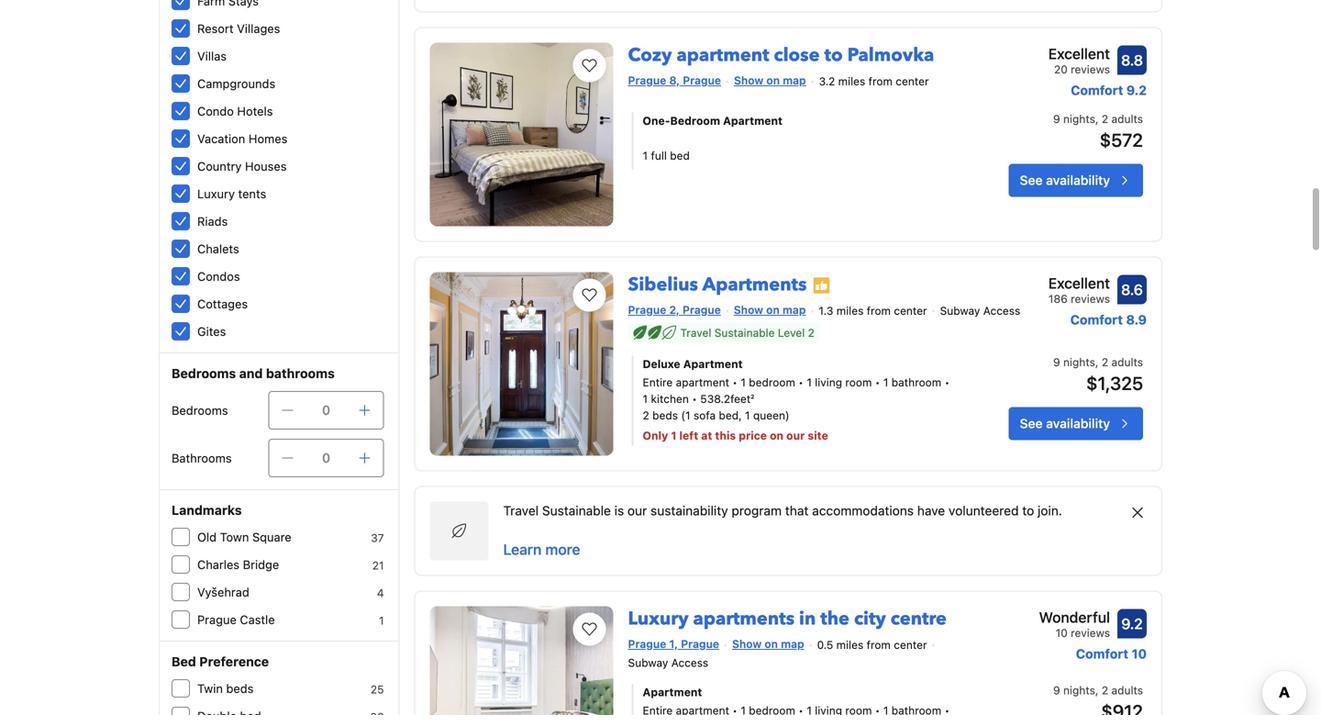 Task type: vqa. For each thing, say whether or not it's contained in the screenshot.
reviews in Wonderful 10 Reviews
yes



Task type: describe. For each thing, give the bounding box(es) containing it.
sustainable for is
[[542, 503, 611, 518]]

nights for $572
[[1064, 112, 1096, 125]]

bed preference
[[172, 654, 269, 669]]

2 for travel sustainable level 2
[[808, 327, 815, 339]]

on for 8.8
[[767, 74, 780, 87]]

• up sofa
[[692, 393, 698, 405]]

queen)
[[754, 409, 790, 422]]

access inside 0.5 miles from center subway access
[[672, 656, 709, 669]]

(1
[[682, 409, 691, 422]]

reviews inside excellent 186 reviews
[[1071, 292, 1111, 305]]

apartment link
[[643, 684, 953, 701]]

on for 8.6
[[767, 303, 780, 316]]

show for apartment
[[734, 74, 764, 87]]

center for $1,325
[[895, 305, 928, 317]]

bed
[[670, 149, 690, 162]]

level
[[778, 327, 805, 339]]

apartment inside the deluxe apartment entire apartment • 1 bedroom • 1 living room • 1 bathroom • 1 kitchen • 538.2feet² 2 beds (1 sofa bed, 1 queen) only 1 left at this price on our site
[[684, 358, 743, 371]]

, for $572
[[1096, 112, 1099, 125]]

8.9
[[1127, 312, 1148, 327]]

miles for $1,325
[[837, 305, 864, 317]]

see availability link for $572
[[1010, 164, 1144, 197]]

9 nights , 2 adults $1,325
[[1054, 356, 1144, 394]]

0 vertical spatial access
[[984, 305, 1021, 317]]

1 vertical spatial map
[[783, 303, 806, 316]]

miles inside 0.5 miles from center subway access
[[837, 639, 864, 652]]

cozy apartment close to palmovka image
[[430, 43, 614, 226]]

cozy
[[628, 43, 672, 68]]

show for apartments
[[733, 637, 762, 650]]

map for close
[[783, 74, 807, 87]]

charles
[[197, 558, 240, 571]]

1 vertical spatial show on map
[[734, 303, 806, 316]]

1 horizontal spatial to
[[1023, 503, 1035, 518]]

2 for 9 nights , 2 adults
[[1102, 684, 1109, 697]]

prague down vyšehrad
[[197, 613, 237, 627]]

chalets
[[197, 242, 239, 256]]

centre
[[891, 606, 947, 631]]

show on map for apartments
[[733, 637, 805, 650]]

bedrooms for bedrooms and bathrooms
[[172, 366, 236, 381]]

this property is part of our preferred partner program. it's committed to providing excellent service and good value. it'll pay us a higher commission if you make a booking. image
[[813, 276, 831, 295]]

$572
[[1101, 129, 1144, 150]]

sibelius apartments image
[[430, 272, 614, 456]]

1 right room
[[884, 376, 889, 389]]

site
[[808, 429, 829, 442]]

sustainable for level
[[715, 327, 775, 339]]

luxury for luxury tents
[[197, 187, 235, 201]]

3.2 miles from center
[[819, 75, 930, 88]]

condos
[[197, 269, 240, 283]]

full
[[651, 149, 667, 162]]

city
[[855, 606, 887, 631]]

our inside the deluxe apartment entire apartment • 1 bedroom • 1 living room • 1 bathroom • 1 kitchen • 538.2feet² 2 beds (1 sofa bed, 1 queen) only 1 left at this price on our site
[[787, 429, 805, 442]]

travel for travel sustainable is our sustainability program that accommodations have volunteered to join.
[[504, 503, 539, 518]]

8,
[[670, 74, 680, 87]]

prague right '2,'
[[683, 303, 721, 316]]

prague left the 1,
[[628, 637, 667, 650]]

deluxe
[[643, 358, 681, 371]]

sibelius apartments link
[[628, 265, 807, 297]]

bedroom
[[671, 114, 721, 127]]

the
[[821, 606, 850, 631]]

on for 9.2
[[765, 637, 779, 650]]

villages
[[237, 22, 280, 35]]

country houses
[[197, 159, 287, 173]]

travel for travel sustainable level 2
[[681, 327, 712, 339]]

luxury apartments in the city centre link
[[628, 599, 947, 631]]

bridge
[[243, 558, 279, 571]]

homes
[[249, 132, 288, 146]]

vacation
[[197, 132, 245, 146]]

this property is part of our preferred partner program. it's committed to providing excellent service and good value. it'll pay us a higher commission if you make a booking. image
[[813, 276, 831, 295]]

prague right 8,
[[683, 74, 722, 87]]

see for $1,325
[[1021, 416, 1043, 431]]

wonderful element
[[1040, 606, 1111, 628]]

luxury apartments in the city centre
[[628, 606, 947, 631]]

37
[[371, 532, 384, 544]]

country
[[197, 159, 242, 173]]

old town square
[[197, 530, 292, 544]]

• right room
[[876, 376, 881, 389]]

bedroom
[[749, 376, 796, 389]]

1 left the living at right
[[807, 376, 812, 389]]

excellent element for $572
[[1049, 43, 1111, 65]]

25
[[371, 683, 384, 696]]

9 nights , 2 adults $572
[[1054, 112, 1144, 150]]

apartments
[[703, 272, 807, 297]]

2 vertical spatial apartment
[[643, 686, 703, 699]]

travel sustainable level 2
[[681, 327, 815, 339]]

3.2
[[819, 75, 836, 88]]

on inside the deluxe apartment entire apartment • 1 bedroom • 1 living room • 1 bathroom • 1 kitchen • 538.2feet² 2 beds (1 sofa bed, 1 queen) only 1 left at this price on our site
[[770, 429, 784, 442]]

travel sustainable is our sustainability program that accommodations have volunteered to join.
[[504, 503, 1063, 518]]

deluxe apartment entire apartment • 1 bedroom • 1 living room • 1 bathroom • 1 kitchen • 538.2feet² 2 beds (1 sofa bed, 1 queen) only 1 left at this price on our site
[[643, 358, 950, 442]]

prague castle
[[197, 613, 275, 627]]

cozy apartment close to palmovka
[[628, 43, 935, 68]]

condo hotels
[[197, 104, 273, 118]]

comfort for cozy apartment close to palmovka
[[1072, 82, 1124, 98]]

town
[[220, 530, 249, 544]]

see availability link for $1,325
[[1010, 407, 1144, 440]]

9 for $1,325
[[1054, 356, 1061, 369]]

prague 8, prague
[[628, 74, 722, 87]]

one-bedroom apartment
[[643, 114, 783, 127]]

cozy apartment close to palmovka link
[[628, 35, 935, 68]]

close
[[774, 43, 820, 68]]

tents
[[238, 187, 266, 201]]

scored 8.6 element
[[1118, 275, 1148, 304]]

only
[[643, 429, 669, 442]]

twin
[[197, 682, 223, 695]]

3 9 from the top
[[1054, 684, 1061, 697]]

1 left full
[[643, 149, 648, 162]]

see availability for $1,325
[[1021, 416, 1111, 431]]

wonderful 10 reviews
[[1040, 609, 1111, 639]]

21
[[372, 559, 384, 572]]

from inside 0.5 miles from center subway access
[[867, 639, 891, 652]]

twin beds
[[197, 682, 254, 695]]

castle
[[240, 613, 275, 627]]

see for $572
[[1021, 172, 1043, 188]]

8.8
[[1122, 51, 1144, 69]]

538.2feet²
[[701, 393, 755, 405]]

9 nights , 2 adults
[[1054, 684, 1144, 697]]

scored 8.8 element
[[1118, 45, 1148, 75]]

comfort 10
[[1077, 646, 1148, 661]]

this
[[716, 429, 736, 442]]

reviews for cozy apartment close to palmovka
[[1071, 63, 1111, 76]]

bed
[[172, 654, 196, 669]]

cottages
[[197, 297, 248, 311]]

gites
[[197, 325, 226, 338]]

apartment inside the deluxe apartment entire apartment • 1 bedroom • 1 living room • 1 bathroom • 1 kitchen • 538.2feet² 2 beds (1 sofa bed, 1 queen) only 1 left at this price on our site
[[676, 376, 730, 389]]

adults for $1,325
[[1112, 356, 1144, 369]]

1 full bed
[[643, 149, 690, 162]]

entire
[[643, 376, 673, 389]]

8.6
[[1122, 281, 1144, 298]]

adults for $572
[[1112, 112, 1144, 125]]

from for $572
[[869, 75, 893, 88]]

reviews for luxury apartments in the city centre
[[1071, 626, 1111, 639]]

1.3 miles from center
[[819, 305, 928, 317]]

program
[[732, 503, 782, 518]]

prague 1, prague
[[628, 637, 720, 650]]

from for $1,325
[[867, 305, 891, 317]]

vacation homes
[[197, 132, 288, 146]]

luxury apartments in the city centre image
[[430, 606, 614, 715]]



Task type: locate. For each thing, give the bounding box(es) containing it.
reviews up comfort 8.9
[[1071, 292, 1111, 305]]

0 vertical spatial apartment
[[724, 114, 783, 127]]

1,
[[670, 637, 678, 650]]

apartment
[[677, 43, 770, 68], [676, 376, 730, 389]]

on down queen)
[[770, 429, 784, 442]]

access down prague 1, prague
[[672, 656, 709, 669]]

9.2 up "comfort 10"
[[1122, 615, 1144, 632]]

map down luxury apartments in the city centre
[[781, 637, 805, 650]]

bathrooms
[[172, 451, 232, 465]]

1 vertical spatial 9.2
[[1122, 615, 1144, 632]]

2 nights from the top
[[1064, 356, 1096, 369]]

bedrooms up bathrooms
[[172, 403, 228, 417]]

10 inside wonderful 10 reviews
[[1056, 626, 1068, 639]]

10 for wonderful
[[1056, 626, 1068, 639]]

1 horizontal spatial sustainable
[[715, 327, 775, 339]]

center for $572
[[896, 75, 930, 88]]

1 vertical spatial beds
[[226, 682, 254, 695]]

property group
[[415, 0, 1163, 12]]

see availability link down the 9 nights , 2 adults $1,325
[[1010, 407, 1144, 440]]

luxury for luxury apartments in the city centre
[[628, 606, 689, 631]]

comfort down excellent 186 reviews at the top right
[[1071, 312, 1124, 327]]

0 horizontal spatial travel
[[504, 503, 539, 518]]

1 vertical spatial 9
[[1054, 356, 1061, 369]]

1 vertical spatial luxury
[[628, 606, 689, 631]]

• up 538.2feet²
[[733, 376, 738, 389]]

show on map down cozy apartment close to palmovka
[[734, 74, 807, 87]]

to
[[825, 43, 843, 68], [1023, 503, 1035, 518]]

prague 2, prague
[[628, 303, 721, 316]]

1 vertical spatial availability
[[1047, 416, 1111, 431]]

show up the travel sustainable level 2
[[734, 303, 764, 316]]

luxury down country
[[197, 187, 235, 201]]

center down centre
[[894, 639, 928, 652]]

0 vertical spatial reviews
[[1071, 63, 1111, 76]]

resort villages
[[197, 22, 280, 35]]

$1,325
[[1087, 372, 1144, 394]]

0 vertical spatial sustainable
[[715, 327, 775, 339]]

0.5 miles from center subway access
[[628, 639, 928, 669]]

0 vertical spatial miles
[[839, 75, 866, 88]]

10 for comfort
[[1132, 646, 1148, 661]]

0 horizontal spatial luxury
[[197, 187, 235, 201]]

hotels
[[237, 104, 273, 118]]

sibelius apartments
[[628, 272, 807, 297]]

excellent up 186
[[1049, 274, 1111, 292]]

3 adults from the top
[[1112, 684, 1144, 697]]

2 up $1,325
[[1102, 356, 1109, 369]]

comfort 9.2
[[1072, 82, 1148, 98]]

1 vertical spatial apartment
[[676, 376, 730, 389]]

1 vertical spatial see availability link
[[1010, 407, 1144, 440]]

luxury up the 1,
[[628, 606, 689, 631]]

deluxe apartment link
[[643, 356, 953, 372]]

excellent 20 reviews
[[1049, 45, 1111, 76]]

campgrounds
[[197, 77, 276, 90]]

scored 9.2 element
[[1118, 609, 1148, 638]]

2 right level
[[808, 327, 815, 339]]

1 down entire
[[643, 393, 648, 405]]

1 reviews from the top
[[1071, 63, 1111, 76]]

2 for 9 nights , 2 adults $1,325
[[1102, 356, 1109, 369]]

landmarks
[[172, 503, 242, 518]]

9.2 down scored 8.8 element
[[1127, 82, 1148, 98]]

0 for bathrooms
[[322, 450, 331, 465]]

0 horizontal spatial our
[[628, 503, 648, 518]]

availability down '9 nights , 2 adults $572'
[[1047, 172, 1111, 188]]

square
[[252, 530, 292, 544]]

1 excellent element from the top
[[1049, 43, 1111, 65]]

excellent element up comfort 9.2
[[1049, 43, 1111, 65]]

1 excellent from the top
[[1049, 45, 1111, 62]]

1 vertical spatial subway
[[628, 656, 669, 669]]

apartment up 538.2feet²
[[676, 376, 730, 389]]

access
[[984, 305, 1021, 317], [672, 656, 709, 669]]

comfort 8.9
[[1071, 312, 1148, 327]]

our right the is
[[628, 503, 648, 518]]

• right bathroom
[[945, 376, 950, 389]]

0 vertical spatial to
[[825, 43, 843, 68]]

see availability down the 9 nights , 2 adults $1,325
[[1021, 416, 1111, 431]]

beds down kitchen
[[653, 409, 678, 422]]

subway down prague 1, prague
[[628, 656, 669, 669]]

comfort
[[1072, 82, 1124, 98], [1071, 312, 1124, 327], [1077, 646, 1129, 661]]

2 vertical spatial 9
[[1054, 684, 1061, 697]]

0 horizontal spatial sustainable
[[542, 503, 611, 518]]

prague left '2,'
[[628, 303, 667, 316]]

apartment
[[724, 114, 783, 127], [684, 358, 743, 371], [643, 686, 703, 699]]

preference
[[199, 654, 269, 669]]

1 nights from the top
[[1064, 112, 1096, 125]]

price
[[739, 429, 767, 442]]

reviews inside wonderful 10 reviews
[[1071, 626, 1111, 639]]

2 9 from the top
[[1054, 356, 1061, 369]]

0 vertical spatial beds
[[653, 409, 678, 422]]

9 inside '9 nights , 2 adults $572'
[[1054, 112, 1061, 125]]

9 down 20
[[1054, 112, 1061, 125]]

show down "apartments"
[[733, 637, 762, 650]]

volunteered
[[949, 503, 1020, 518]]

1 , from the top
[[1096, 112, 1099, 125]]

room
[[846, 376, 873, 389]]

on down cozy apartment close to palmovka
[[767, 74, 780, 87]]

sibelius
[[628, 272, 699, 297]]

1 vertical spatial reviews
[[1071, 292, 1111, 305]]

2 see availability from the top
[[1021, 416, 1111, 431]]

nights
[[1064, 112, 1096, 125], [1064, 356, 1096, 369], [1064, 684, 1096, 697]]

2 vertical spatial nights
[[1064, 684, 1096, 697]]

accommodations
[[813, 503, 914, 518]]

2 inside the 9 nights , 2 adults $1,325
[[1102, 356, 1109, 369]]

map down close
[[783, 74, 807, 87]]

houses
[[245, 159, 287, 173]]

bed,
[[719, 409, 742, 422]]

1 vertical spatial miles
[[837, 305, 864, 317]]

1 down 4
[[379, 614, 384, 627]]

prague
[[628, 74, 667, 87], [683, 74, 722, 87], [628, 303, 667, 316], [683, 303, 721, 316], [197, 613, 237, 627], [628, 637, 667, 650], [681, 637, 720, 650]]

3 , from the top
[[1096, 684, 1099, 697]]

access left 186
[[984, 305, 1021, 317]]

1 vertical spatial excellent
[[1049, 274, 1111, 292]]

0 vertical spatial availability
[[1047, 172, 1111, 188]]

reviews inside excellent 20 reviews
[[1071, 63, 1111, 76]]

, inside '9 nights , 2 adults $572'
[[1096, 112, 1099, 125]]

1 bedrooms from the top
[[172, 366, 236, 381]]

prague right the 1,
[[681, 637, 720, 650]]

1 vertical spatial see
[[1021, 416, 1043, 431]]

center left subway access
[[895, 305, 928, 317]]

availability for $572
[[1047, 172, 1111, 188]]

1 adults from the top
[[1112, 112, 1144, 125]]

2 vertical spatial show
[[733, 637, 762, 650]]

palmovka
[[848, 43, 935, 68]]

miles for $572
[[839, 75, 866, 88]]

0 vertical spatial excellent element
[[1049, 43, 1111, 65]]

0 vertical spatial see availability link
[[1010, 164, 1144, 197]]

apartment right "bedroom"
[[724, 114, 783, 127]]

, up $1,325
[[1096, 356, 1099, 369]]

1 horizontal spatial travel
[[681, 327, 712, 339]]

2 see from the top
[[1021, 416, 1043, 431]]

0 vertical spatial travel
[[681, 327, 712, 339]]

at
[[702, 429, 713, 442]]

2 excellent from the top
[[1049, 274, 1111, 292]]

3 nights from the top
[[1064, 684, 1096, 697]]

nights for $1,325
[[1064, 356, 1096, 369]]

0 vertical spatial show on map
[[734, 74, 807, 87]]

1 vertical spatial show
[[734, 303, 764, 316]]

0 vertical spatial see
[[1021, 172, 1043, 188]]

nights inside '9 nights , 2 adults $572'
[[1064, 112, 1096, 125]]

apartment up 538.2feet²
[[684, 358, 743, 371]]

excellent element for $1,325
[[1049, 272, 1111, 294]]

20
[[1055, 63, 1068, 76]]

0 horizontal spatial beds
[[226, 682, 254, 695]]

miles right 1.3 in the top of the page
[[837, 305, 864, 317]]

1 vertical spatial bedrooms
[[172, 403, 228, 417]]

1 horizontal spatial subway
[[941, 305, 981, 317]]

10
[[1056, 626, 1068, 639], [1132, 646, 1148, 661]]

show on map
[[734, 74, 807, 87], [734, 303, 806, 316], [733, 637, 805, 650]]

map up level
[[783, 303, 806, 316]]

beds inside the deluxe apartment entire apartment • 1 bedroom • 1 living room • 1 bathroom • 1 kitchen • 538.2feet² 2 beds (1 sofa bed, 1 queen) only 1 left at this price on our site
[[653, 409, 678, 422]]

bedrooms and bathrooms
[[172, 366, 335, 381]]

2 bedrooms from the top
[[172, 403, 228, 417]]

0 horizontal spatial access
[[672, 656, 709, 669]]

on up level
[[767, 303, 780, 316]]

1 horizontal spatial access
[[984, 305, 1021, 317]]

sustainable up more
[[542, 503, 611, 518]]

excellent up 20
[[1049, 45, 1111, 62]]

left
[[680, 429, 699, 442]]

1 horizontal spatial beds
[[653, 409, 678, 422]]

availability
[[1047, 172, 1111, 188], [1047, 416, 1111, 431]]

kitchen
[[651, 393, 689, 405]]

2 0 from the top
[[322, 450, 331, 465]]

availability for $1,325
[[1047, 416, 1111, 431]]

see availability for $572
[[1021, 172, 1111, 188]]

see availability down '9 nights , 2 adults $572'
[[1021, 172, 1111, 188]]

2 adults from the top
[[1112, 356, 1144, 369]]

2 vertical spatial adults
[[1112, 684, 1144, 697]]

1 vertical spatial 10
[[1132, 646, 1148, 661]]

0 for bedrooms
[[322, 403, 331, 418]]

0 vertical spatial ,
[[1096, 112, 1099, 125]]

1 vertical spatial sustainable
[[542, 503, 611, 518]]

show on map down apartments
[[734, 303, 806, 316]]

2,
[[670, 303, 680, 316]]

from down palmovka
[[869, 75, 893, 88]]

1 vertical spatial see availability
[[1021, 416, 1111, 431]]

wonderful
[[1040, 609, 1111, 626]]

1 right bed,
[[745, 409, 751, 422]]

0 horizontal spatial to
[[825, 43, 843, 68]]

2 see availability link from the top
[[1010, 407, 1144, 440]]

bedrooms for bedrooms
[[172, 403, 228, 417]]

to up 3.2
[[825, 43, 843, 68]]

10 down scored 9.2 element at the right bottom
[[1132, 646, 1148, 661]]

1 vertical spatial our
[[628, 503, 648, 518]]

miles right 3.2
[[839, 75, 866, 88]]

show
[[734, 74, 764, 87], [734, 303, 764, 316], [733, 637, 762, 650]]

adults inside the 9 nights , 2 adults $1,325
[[1112, 356, 1144, 369]]

villas
[[197, 49, 227, 63]]

riads
[[197, 214, 228, 228]]

is
[[615, 503, 624, 518]]

2 up $572
[[1102, 112, 1109, 125]]

10 down wonderful
[[1056, 626, 1068, 639]]

2 vertical spatial show on map
[[733, 637, 805, 650]]

0 vertical spatial 9
[[1054, 112, 1061, 125]]

adults
[[1112, 112, 1144, 125], [1112, 356, 1144, 369], [1112, 684, 1144, 697]]

comfort for luxury apartments in the city centre
[[1077, 646, 1129, 661]]

1 up 538.2feet²
[[741, 376, 746, 389]]

• down deluxe apartment link
[[799, 376, 804, 389]]

travel up the learn
[[504, 503, 539, 518]]

miles right 0.5
[[837, 639, 864, 652]]

0 vertical spatial 9.2
[[1127, 82, 1148, 98]]

1 see availability from the top
[[1021, 172, 1111, 188]]

1 availability from the top
[[1047, 172, 1111, 188]]

subway up bathroom
[[941, 305, 981, 317]]

adults up $572
[[1112, 112, 1144, 125]]

show down cozy apartment close to palmovka
[[734, 74, 764, 87]]

0 vertical spatial excellent
[[1049, 45, 1111, 62]]

, for $1,325
[[1096, 356, 1099, 369]]

have
[[918, 503, 946, 518]]

excellent element up comfort 8.9
[[1049, 272, 1111, 294]]

excellent for $1,325
[[1049, 274, 1111, 292]]

reviews
[[1071, 63, 1111, 76], [1071, 292, 1111, 305], [1071, 626, 1111, 639]]

sustainable left level
[[715, 327, 775, 339]]

from down city
[[867, 639, 891, 652]]

2 vertical spatial from
[[867, 639, 891, 652]]

1 horizontal spatial luxury
[[628, 606, 689, 631]]

excellent element
[[1049, 43, 1111, 65], [1049, 272, 1111, 294]]

comfort up the 9 nights , 2 adults at right
[[1077, 646, 1129, 661]]

1 vertical spatial adults
[[1112, 356, 1144, 369]]

2 availability from the top
[[1047, 416, 1111, 431]]

0 vertical spatial see availability
[[1021, 172, 1111, 188]]

, down comfort 9.2
[[1096, 112, 1099, 125]]

show on map for apartment
[[734, 74, 807, 87]]

2 up only at bottom
[[643, 409, 650, 422]]

0 vertical spatial 10
[[1056, 626, 1068, 639]]

1 vertical spatial access
[[672, 656, 709, 669]]

nights down "comfort 10"
[[1064, 684, 1096, 697]]

9 down 186
[[1054, 356, 1061, 369]]

0 vertical spatial 0
[[322, 403, 331, 418]]

living
[[815, 376, 843, 389]]

0 vertical spatial subway
[[941, 305, 981, 317]]

2 vertical spatial center
[[894, 639, 928, 652]]

center
[[896, 75, 930, 88], [895, 305, 928, 317], [894, 639, 928, 652]]

from right 1.3 in the top of the page
[[867, 305, 891, 317]]

1 horizontal spatial our
[[787, 429, 805, 442]]

0 vertical spatial center
[[896, 75, 930, 88]]

apartments
[[694, 606, 795, 631]]

one-
[[643, 114, 671, 127]]

show on map down luxury apartments in the city centre
[[733, 637, 805, 650]]

reviews down wonderful
[[1071, 626, 1111, 639]]

travel down prague 2, prague
[[681, 327, 712, 339]]

on
[[767, 74, 780, 87], [767, 303, 780, 316], [770, 429, 784, 442], [765, 637, 779, 650]]

our left site
[[787, 429, 805, 442]]

1 horizontal spatial 10
[[1132, 646, 1148, 661]]

to left join.
[[1023, 503, 1035, 518]]

2 vertical spatial reviews
[[1071, 626, 1111, 639]]

9
[[1054, 112, 1061, 125], [1054, 356, 1061, 369], [1054, 684, 1061, 697]]

2 inside '9 nights , 2 adults $572'
[[1102, 112, 1109, 125]]

subway access
[[941, 305, 1021, 317]]

nights down comfort 9.2
[[1064, 112, 1096, 125]]

0 vertical spatial from
[[869, 75, 893, 88]]

on down luxury apartments in the city centre
[[765, 637, 779, 650]]

0 vertical spatial show
[[734, 74, 764, 87]]

186
[[1049, 292, 1068, 305]]

1 vertical spatial excellent element
[[1049, 272, 1111, 294]]

0 vertical spatial luxury
[[197, 187, 235, 201]]

excellent for $572
[[1049, 45, 1111, 62]]

1 vertical spatial 0
[[322, 450, 331, 465]]

2 down "comfort 10"
[[1102, 684, 1109, 697]]

0 vertical spatial bedrooms
[[172, 366, 236, 381]]

bedrooms down gites
[[172, 366, 236, 381]]

prague down the cozy
[[628, 74, 667, 87]]

learn more link
[[493, 527, 592, 571]]

center down palmovka
[[896, 75, 930, 88]]

1 9 from the top
[[1054, 112, 1061, 125]]

learn
[[504, 541, 542, 558]]

1 vertical spatial from
[[867, 305, 891, 317]]

2 inside the deluxe apartment entire apartment • 1 bedroom • 1 living room • 1 bathroom • 1 kitchen • 538.2feet² 2 beds (1 sofa bed, 1 queen) only 1 left at this price on our site
[[643, 409, 650, 422]]

2 vertical spatial map
[[781, 637, 805, 650]]

join.
[[1038, 503, 1063, 518]]

1 0 from the top
[[322, 403, 331, 418]]

2 vertical spatial ,
[[1096, 684, 1099, 697]]

1 vertical spatial travel
[[504, 503, 539, 518]]

map for in
[[781, 637, 805, 650]]

beds
[[653, 409, 678, 422], [226, 682, 254, 695]]

2 vertical spatial miles
[[837, 639, 864, 652]]

1 vertical spatial center
[[895, 305, 928, 317]]

sofa
[[694, 409, 716, 422]]

2 , from the top
[[1096, 356, 1099, 369]]

beds down 'preference'
[[226, 682, 254, 695]]

0 horizontal spatial 10
[[1056, 626, 1068, 639]]

adults down "comfort 10"
[[1112, 684, 1144, 697]]

2 reviews from the top
[[1071, 292, 1111, 305]]

see availability link down '9 nights , 2 adults $572'
[[1010, 164, 1144, 197]]

2 for 9 nights , 2 adults $572
[[1102, 112, 1109, 125]]

nights inside the 9 nights , 2 adults $1,325
[[1064, 356, 1096, 369]]

1 vertical spatial ,
[[1096, 356, 1099, 369]]

, inside the 9 nights , 2 adults $1,325
[[1096, 356, 1099, 369]]

excellent 186 reviews
[[1049, 274, 1111, 305]]

charles bridge
[[197, 558, 279, 571]]

nights up $1,325
[[1064, 356, 1096, 369]]

0 vertical spatial comfort
[[1072, 82, 1124, 98]]

3 reviews from the top
[[1071, 626, 1111, 639]]

adults inside '9 nights , 2 adults $572'
[[1112, 112, 1144, 125]]

1 left left
[[671, 429, 677, 442]]

luxury tents
[[197, 187, 266, 201]]

subway inside 0.5 miles from center subway access
[[628, 656, 669, 669]]

1 vertical spatial apartment
[[684, 358, 743, 371]]

availability down the 9 nights , 2 adults $1,325
[[1047, 416, 1111, 431]]

subway
[[941, 305, 981, 317], [628, 656, 669, 669]]

comfort down excellent 20 reviews
[[1072, 82, 1124, 98]]

old
[[197, 530, 217, 544]]

reviews up comfort 9.2
[[1071, 63, 1111, 76]]

0 horizontal spatial subway
[[628, 656, 669, 669]]

9 inside the 9 nights , 2 adults $1,325
[[1054, 356, 1061, 369]]

0 vertical spatial map
[[783, 74, 807, 87]]

1 vertical spatial to
[[1023, 503, 1035, 518]]

0 vertical spatial our
[[787, 429, 805, 442]]

1 see from the top
[[1021, 172, 1043, 188]]

apartment up prague 8, prague in the top of the page
[[677, 43, 770, 68]]

0 vertical spatial nights
[[1064, 112, 1096, 125]]

2 excellent element from the top
[[1049, 272, 1111, 294]]

one-bedroom apartment link
[[643, 112, 953, 129]]

apartment down the 1,
[[643, 686, 703, 699]]

learn more
[[504, 541, 581, 558]]

9 for $572
[[1054, 112, 1061, 125]]

center inside 0.5 miles from center subway access
[[894, 639, 928, 652]]

1 see availability link from the top
[[1010, 164, 1144, 197]]

2 vertical spatial comfort
[[1077, 646, 1129, 661]]

that
[[786, 503, 809, 518]]

0 vertical spatial apartment
[[677, 43, 770, 68]]

0 vertical spatial adults
[[1112, 112, 1144, 125]]

1 vertical spatial nights
[[1064, 356, 1096, 369]]

1 vertical spatial comfort
[[1071, 312, 1124, 327]]

1
[[643, 149, 648, 162], [741, 376, 746, 389], [807, 376, 812, 389], [884, 376, 889, 389], [643, 393, 648, 405], [745, 409, 751, 422], [671, 429, 677, 442], [379, 614, 384, 627]]

9 down wonderful 10 reviews
[[1054, 684, 1061, 697]]



